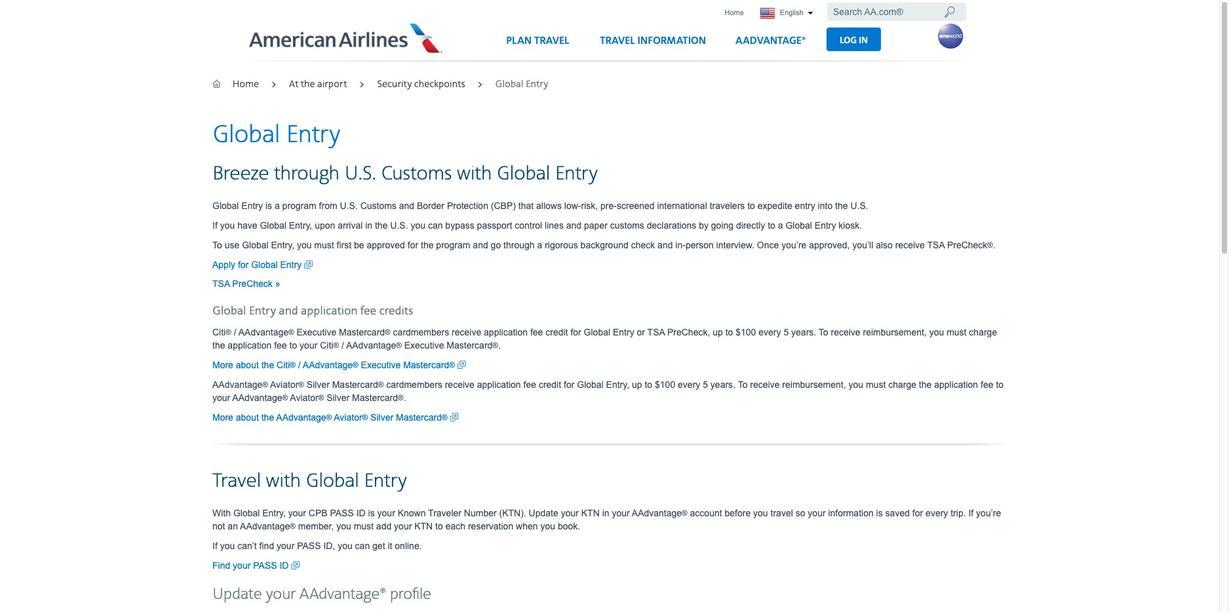 Task type: describe. For each thing, give the bounding box(es) containing it.
® member, you must add your ktn to each reservation when you book.
[[290, 521, 581, 532]]

newpage image for apply for global entry
[[304, 258, 313, 271]]

you inside cardmembers receive application fee credit for global entry, up to $100 every 5 years. to receive reimbursement, you must charge the application fee to your aadvantage
[[849, 380, 864, 390]]

to use global entry, you must first be approved for the program and go through a rigorous background check and in-person interview. once you're approved, you'll also receive tsa precheck ® .
[[213, 240, 996, 250]]

and up citi ® / aadvantage ® executive mastercard ®
[[279, 304, 298, 319]]

into
[[818, 201, 833, 211]]

information
[[638, 35, 706, 47]]

it
[[388, 541, 393, 551]]

0 horizontal spatial a
[[275, 201, 280, 211]]

profile
[[390, 586, 432, 605]]

before
[[725, 508, 751, 519]]

trip.
[[951, 508, 967, 519]]

0 vertical spatial can
[[428, 220, 443, 231]]

1 vertical spatial .
[[498, 340, 501, 351]]

0 vertical spatial global entry
[[496, 79, 549, 90]]

traveler
[[428, 508, 462, 519]]

global down the entry
[[786, 220, 813, 231]]

main navigation navigation
[[495, 27, 882, 61]]

0 horizontal spatial pass
[[253, 561, 277, 571]]

border
[[417, 201, 445, 211]]

more for more about the citi
[[213, 360, 233, 370]]

your inside find your pass id link
[[233, 561, 251, 571]]

lines
[[545, 220, 564, 231]]

log in
[[841, 35, 869, 46]]

check
[[631, 240, 655, 250]]

your inside cardmembers receive application fee credit for global entry or tsa precheck, up to $100 every 5 years. to receive reimbursement, you must charge the application fee to your citi
[[300, 340, 318, 351]]

be
[[354, 240, 364, 250]]

apply for global entry link
[[213, 258, 313, 271]]

paper
[[585, 220, 608, 231]]

home for at the airport link
[[233, 79, 259, 90]]

not
[[213, 521, 225, 532]]

2 vertical spatial silver
[[371, 412, 394, 423]]

airport
[[317, 79, 347, 90]]

global inside cardmembers receive application fee credit for global entry or tsa precheck, up to $100 every 5 years. to receive reimbursement, you must charge the application fee to your citi
[[584, 327, 611, 338]]

travel
[[771, 508, 794, 519]]

aadvantage® inside global entry main content
[[300, 586, 386, 605]]

credit for entry
[[546, 327, 568, 338]]

cardmembers receive application fee credit for global entry or tsa precheck, up to $100 every 5 years. to receive reimbursement, you must charge the application fee to your citi
[[213, 327, 998, 351]]

is for with global entry, your cpb pass id is your known traveler number (ktn). update your ktn in your aadvantage ®
[[368, 508, 375, 519]]

protection
[[447, 201, 489, 211]]

apply
[[213, 260, 236, 270]]

if inside account before you travel so your information is saved for every trip. if you're not an aadvantage
[[969, 508, 974, 519]]

can't
[[238, 541, 257, 551]]

global up that
[[497, 162, 550, 186]]

online.
[[395, 541, 422, 551]]

find
[[259, 541, 274, 551]]

1 vertical spatial customs
[[361, 201, 397, 211]]

background
[[581, 240, 629, 250]]

screened
[[617, 201, 655, 211]]

about for citi
[[236, 360, 259, 370]]

0 horizontal spatial is
[[266, 201, 272, 211]]

more about the citi ® / aadvantage ® executive mastercard ®
[[213, 360, 455, 370]]

® inside ® member, you must add your ktn to each reservation when you book.
[[290, 522, 296, 530]]

plan
[[507, 35, 532, 47]]

1 horizontal spatial through
[[504, 240, 535, 250]]

1 vertical spatial newpage image
[[450, 411, 459, 424]]

travel for travel information
[[600, 35, 635, 47]]

® / aadvantage ® executive mastercard ® .
[[334, 340, 501, 351]]

and left border
[[399, 201, 415, 211]]

0 horizontal spatial update
[[213, 586, 262, 605]]

entry, up apply for global entry "link"
[[271, 240, 295, 250]]

account
[[690, 508, 723, 519]]

pass for cpb
[[330, 508, 354, 519]]

global down tsa precheck
[[213, 304, 246, 319]]

global down plan on the top left of the page
[[496, 79, 524, 90]]

log
[[841, 35, 857, 46]]

breeze through u.s. customs with global entry
[[213, 162, 598, 186]]

find
[[213, 561, 230, 571]]

plan travel
[[507, 35, 570, 47]]

passport
[[477, 220, 513, 231]]

update your aadvantage® profile
[[213, 586, 432, 605]]

2 horizontal spatial executive
[[405, 340, 444, 351]]

interview.
[[717, 240, 755, 250]]

so
[[796, 508, 806, 519]]

pre-
[[601, 201, 617, 211]]

international
[[658, 201, 708, 211]]

5 inside cardmembers receive application fee credit for global entry or tsa precheck, up to $100 every 5 years. to receive reimbursement, you must charge the application fee to your citi
[[784, 327, 789, 338]]

if for travel with global entry
[[213, 541, 218, 551]]

reservation
[[468, 521, 514, 532]]

account before you travel so your information is saved for every trip. if you're not an aadvantage
[[213, 508, 1002, 532]]

2 vertical spatial executive
[[361, 360, 401, 370]]

reimbursement, inside cardmembers receive application fee credit for global entry, up to $100 every 5 years. to receive reimbursement, you must charge the application fee to your aadvantage
[[783, 380, 847, 390]]

up inside cardmembers receive application fee credit for global entry or tsa precheck, up to $100 every 5 years. to receive reimbursement, you must charge the application fee to your citi
[[713, 327, 723, 338]]

log in link
[[827, 27, 882, 51]]

approved,
[[810, 240, 850, 250]]

tsa inside cardmembers receive application fee credit for global entry or tsa precheck, up to $100 every 5 years. to receive reimbursement, you must charge the application fee to your citi
[[648, 327, 665, 338]]

up inside cardmembers receive application fee credit for global entry, up to $100 every 5 years. to receive reimbursement, you must charge the application fee to your aadvantage
[[632, 380, 643, 390]]

18 image
[[944, 5, 956, 19]]

low-
[[565, 201, 582, 211]]

2 horizontal spatial a
[[778, 220, 784, 231]]

tsa precheck
[[213, 279, 275, 289]]

control
[[515, 220, 543, 231]]

0 vertical spatial silver
[[307, 380, 330, 390]]

0 vertical spatial precheck
[[948, 240, 988, 250]]

global up the "cpb"
[[306, 469, 359, 494]]

entry inside cardmembers receive application fee credit for global entry or tsa precheck, up to $100 every 5 years. to receive reimbursement, you must charge the application fee to your citi
[[613, 327, 635, 338]]

reimbursement, inside cardmembers receive application fee credit for global entry or tsa precheck, up to $100 every 5 years. to receive reimbursement, you must charge the application fee to your citi
[[864, 327, 927, 338]]

aadvantage inside cardmembers receive application fee credit for global entry, up to $100 every 5 years. to receive reimbursement, you must charge the application fee to your aadvantage
[[232, 393, 282, 403]]

home link for at the airport link
[[233, 79, 259, 90]]

entry
[[795, 201, 816, 211]]

travel information button
[[589, 29, 718, 61]]

book.
[[558, 521, 581, 532]]

for right approved
[[408, 240, 419, 250]]

global inside cardmembers receive application fee credit for global entry, up to $100 every 5 years. to receive reimbursement, you must charge the application fee to your aadvantage
[[577, 380, 604, 390]]

1 horizontal spatial with
[[457, 162, 492, 186]]

0 horizontal spatial to
[[213, 240, 222, 250]]

1 horizontal spatial a
[[538, 240, 543, 250]]

tsa precheck link
[[213, 279, 280, 289]]

upon
[[315, 220, 335, 231]]

global up have
[[213, 201, 239, 211]]

find your pass id link
[[213, 559, 300, 572]]

travel information
[[600, 35, 706, 47]]

directly
[[737, 220, 766, 231]]

for inside cardmembers receive application fee credit for global entry, up to $100 every 5 years. to receive reimbursement, you must charge the application fee to your aadvantage
[[564, 380, 575, 390]]

at the airport link
[[289, 79, 347, 90]]

0 horizontal spatial id
[[280, 561, 289, 571]]

2 horizontal spatial .
[[994, 240, 996, 250]]

1 vertical spatial /
[[342, 340, 344, 351]]

you inside cardmembers receive application fee credit for global entry or tsa precheck, up to $100 every 5 years. to receive reimbursement, you must charge the application fee to your citi
[[930, 327, 945, 338]]

number
[[464, 508, 497, 519]]

entry, up find
[[263, 508, 286, 519]]

entry, inside cardmembers receive application fee credit for global entry, up to $100 every 5 years. to receive reimbursement, you must charge the application fee to your aadvantage
[[607, 380, 630, 390]]

1 vertical spatial aviator
[[290, 393, 319, 403]]

english
[[779, 9, 806, 16]]

0 vertical spatial through
[[274, 162, 340, 186]]

0 vertical spatial aviator
[[270, 380, 299, 390]]

0 vertical spatial you're
[[782, 240, 807, 250]]

2 vertical spatial aviator
[[334, 412, 363, 423]]

checkpoints
[[414, 79, 465, 90]]

0 vertical spatial id
[[357, 508, 366, 519]]

1 horizontal spatial program
[[436, 240, 471, 250]]

2 vertical spatial citi
[[277, 360, 290, 370]]

when
[[516, 521, 538, 532]]

by
[[699, 220, 709, 231]]

once
[[758, 240, 780, 250]]

2 vertical spatial /
[[298, 360, 301, 370]]

1 vertical spatial with
[[266, 469, 301, 494]]

more about the aadvantage ® aviator ® silver mastercard ®
[[213, 412, 448, 423]]

get
[[373, 541, 385, 551]]

if for breeze through u.s. customs with global entry
[[213, 220, 218, 231]]

1 vertical spatial can
[[355, 541, 370, 551]]

cardmembers for executive
[[393, 327, 449, 338]]

security checkpoints link
[[377, 79, 465, 90]]

entry inside "link"
[[280, 260, 302, 270]]

home for english link
[[725, 9, 744, 16]]

cpb
[[309, 508, 328, 519]]



Task type: vqa. For each thing, say whether or not it's contained in the screenshot.
the middle Executive
yes



Task type: locate. For each thing, give the bounding box(es) containing it.
1 vertical spatial cardmembers
[[387, 380, 443, 390]]

0 vertical spatial about
[[236, 360, 259, 370]]

risk,
[[582, 201, 598, 211]]

0 vertical spatial up
[[713, 327, 723, 338]]

global up breeze
[[213, 120, 280, 150]]

if you have global entry, upon arrival in the u.s. you can bypass passport control lines and paper customs declarations by going directly to a global entry kiosk.
[[213, 220, 863, 231]]

2 vertical spatial to
[[738, 380, 748, 390]]

0 vertical spatial years.
[[792, 327, 817, 338]]

credit inside cardmembers receive application fee credit for global entry, up to $100 every 5 years. to receive reimbursement, you must charge the application fee to your aadvantage
[[539, 380, 562, 390]]

aviator down aadvantage ® aviator ® silver mastercard ®
[[290, 393, 319, 403]]

1 vertical spatial update
[[213, 586, 262, 605]]

2 horizontal spatial every
[[926, 508, 949, 519]]

silver down more about the citi ® / aadvantage ® executive mastercard ®
[[307, 380, 330, 390]]

for up tsa precheck
[[238, 260, 249, 270]]

is left saved
[[877, 508, 883, 519]]

must inside cardmembers receive application fee credit for global entry, up to $100 every 5 years. to receive reimbursement, you must charge the application fee to your aadvantage
[[867, 380, 886, 390]]

0 vertical spatial aadvantage®
[[736, 35, 807, 47]]

global entry inside main content
[[213, 120, 341, 150]]

0 horizontal spatial program
[[282, 201, 317, 211]]

1 horizontal spatial tsa
[[648, 327, 665, 338]]

about for aadvantage
[[236, 412, 259, 423]]

silver down ® aviator ® silver mastercard ® .
[[371, 412, 394, 423]]

silver up more about the aadvantage ® aviator ® silver mastercard ®
[[327, 393, 350, 403]]

a down the expedite
[[778, 220, 784, 231]]

english link
[[754, 4, 820, 23]]

update
[[529, 508, 559, 519], [213, 586, 262, 605]]

information
[[829, 508, 874, 519]]

years.
[[792, 327, 817, 338], [711, 380, 736, 390]]

2 more from the top
[[213, 412, 233, 423]]

/
[[234, 327, 237, 338], [342, 340, 344, 351], [298, 360, 301, 370]]

0 horizontal spatial aadvantage®
[[300, 586, 386, 605]]

1 vertical spatial executive
[[405, 340, 444, 351]]

global left or
[[584, 327, 611, 338]]

entry down into
[[815, 220, 837, 231]]

you're right trip.
[[977, 508, 1002, 519]]

you'll
[[853, 240, 874, 250]]

years. inside cardmembers receive application fee credit for global entry or tsa precheck, up to $100 every 5 years. to receive reimbursement, you must charge the application fee to your citi
[[792, 327, 817, 338]]

receive
[[896, 240, 926, 250], [452, 327, 482, 338], [831, 327, 861, 338], [445, 380, 475, 390], [751, 380, 780, 390]]

plan travel button
[[495, 29, 581, 61]]

travel right plan on the top left of the page
[[535, 35, 570, 47]]

precheck,
[[668, 327, 711, 338]]

global inside "link"
[[251, 260, 278, 270]]

with up protection
[[457, 162, 492, 186]]

pass down find
[[253, 561, 277, 571]]

global down cardmembers receive application fee credit for global entry or tsa precheck, up to $100 every 5 years. to receive reimbursement, you must charge the application fee to your citi
[[577, 380, 604, 390]]

®
[[988, 241, 994, 249], [226, 328, 231, 336], [289, 328, 294, 336], [385, 328, 391, 336], [334, 341, 339, 349], [396, 341, 402, 349], [493, 341, 498, 349], [290, 361, 296, 369], [353, 361, 359, 369], [449, 361, 455, 369], [263, 380, 268, 389], [299, 380, 304, 389], [378, 380, 384, 389], [282, 393, 288, 402], [319, 393, 324, 402], [398, 393, 404, 402], [326, 413, 332, 422], [363, 413, 368, 422], [442, 413, 448, 422], [682, 509, 688, 517], [290, 522, 296, 530]]

cardmembers inside cardmembers receive application fee credit for global entry or tsa precheck, up to $100 every 5 years. to receive reimbursement, you must charge the application fee to your citi
[[393, 327, 449, 338]]

member,
[[298, 521, 334, 532]]

aviator down ® aviator ® silver mastercard ® .
[[334, 412, 363, 423]]

/ down tsa precheck
[[234, 327, 237, 338]]

0 horizontal spatial with
[[266, 469, 301, 494]]

1 vertical spatial every
[[678, 380, 701, 390]]

through down control
[[504, 240, 535, 250]]

executive down ® / aadvantage ® executive mastercard ® .
[[361, 360, 401, 370]]

global right have
[[260, 220, 287, 231]]

approved
[[367, 240, 405, 250]]

0 horizontal spatial in
[[366, 220, 373, 231]]

bypass
[[446, 220, 475, 231]]

® aviator ® silver mastercard ® .
[[282, 393, 406, 403]]

1 more from the top
[[213, 360, 233, 370]]

to
[[748, 201, 756, 211], [768, 220, 776, 231], [726, 327, 734, 338], [290, 340, 297, 351], [645, 380, 653, 390], [997, 380, 1004, 390], [436, 521, 443, 532]]

add
[[376, 521, 392, 532]]

2 horizontal spatial travel
[[600, 35, 635, 47]]

every inside cardmembers receive application fee credit for global entry, up to $100 every 5 years. to receive reimbursement, you must charge the application fee to your aadvantage
[[678, 380, 701, 390]]

with
[[213, 508, 231, 519]]

1 vertical spatial up
[[632, 380, 643, 390]]

(ktn).
[[500, 508, 527, 519]]

credits
[[379, 304, 414, 319]]

oneworld link opens in a new window image
[[938, 23, 964, 49]]

you're inside account before you travel so your information is saved for every trip. if you're not an aadvantage
[[977, 508, 1002, 519]]

through
[[274, 162, 340, 186], [504, 240, 535, 250]]

0 vertical spatial home
[[725, 9, 744, 16]]

aadvantage® inside popup button
[[736, 35, 807, 47]]

1 vertical spatial you're
[[977, 508, 1002, 519]]

tsa right or
[[648, 327, 665, 338]]

and left the go
[[473, 240, 489, 250]]

travel inside dropdown button
[[535, 35, 570, 47]]

every inside account before you travel so your information is saved for every trip. if you're not an aadvantage
[[926, 508, 949, 519]]

citi down tsa precheck
[[213, 327, 226, 338]]

0 vertical spatial in
[[859, 35, 869, 46]]

the inside cardmembers receive application fee credit for global entry or tsa precheck, up to $100 every 5 years. to receive reimbursement, you must charge the application fee to your citi
[[213, 340, 225, 351]]

0 horizontal spatial precheck
[[232, 279, 273, 289]]

2 vertical spatial every
[[926, 508, 949, 519]]

1 horizontal spatial precheck
[[948, 240, 988, 250]]

years. inside cardmembers receive application fee credit for global entry, up to $100 every 5 years. to receive reimbursement, you must charge the application fee to your aadvantage
[[711, 380, 736, 390]]

global entry is a program from u.s. customs and border protection (cbp) that allows low-risk, pre-screened international travelers to expedite entry into the u.s.
[[213, 201, 869, 211]]

1 horizontal spatial every
[[759, 327, 782, 338]]

0 horizontal spatial up
[[632, 380, 643, 390]]

5 inside cardmembers receive application fee credit for global entry, up to $100 every 5 years. to receive reimbursement, you must charge the application fee to your aadvantage
[[703, 380, 708, 390]]

2 horizontal spatial to
[[819, 327, 829, 338]]

0 vertical spatial customs
[[381, 162, 452, 186]]

precheck
[[948, 240, 988, 250], [232, 279, 273, 289]]

travel inside popup button
[[600, 35, 635, 47]]

through up from
[[274, 162, 340, 186]]

$100 down precheck,
[[655, 380, 676, 390]]

1 about from the top
[[236, 360, 259, 370]]

global up tsa precheck link at top
[[251, 260, 278, 270]]

a down if you have global entry, upon arrival in the u.s. you can bypass passport control lines and paper customs declarations by going directly to a global entry kiosk.
[[538, 240, 543, 250]]

1 horizontal spatial /
[[298, 360, 301, 370]]

id right the "cpb"
[[357, 508, 366, 519]]

global up an at the left of page
[[233, 508, 260, 519]]

with
[[457, 162, 492, 186], [266, 469, 301, 494]]

tsa right also
[[928, 240, 945, 250]]

global entry down plan travel dropdown button
[[496, 79, 549, 90]]

0 vertical spatial citi
[[213, 327, 226, 338]]

home left at
[[233, 79, 259, 90]]

program
[[282, 201, 317, 211], [436, 240, 471, 250]]

1 horizontal spatial charge
[[970, 327, 998, 338]]

cardmembers receive application fee credit for global entry, up to $100 every 5 years. to receive reimbursement, you must charge the application fee to your aadvantage
[[213, 380, 1004, 403]]

1 horizontal spatial is
[[368, 508, 375, 519]]

each
[[446, 521, 466, 532]]

aviator
[[270, 380, 299, 390], [290, 393, 319, 403], [334, 412, 363, 423]]

and
[[399, 201, 415, 211], [567, 220, 582, 231], [473, 240, 489, 250], [658, 240, 673, 250], [279, 304, 298, 319]]

1 vertical spatial 5
[[703, 380, 708, 390]]

newpage image for find your pass id
[[291, 559, 300, 572]]

pass for your
[[297, 541, 321, 551]]

aadvantage® down id,
[[300, 586, 386, 605]]

1 vertical spatial about
[[236, 412, 259, 423]]

allows
[[537, 201, 562, 211]]

1 horizontal spatial home link
[[721, 4, 748, 22]]

with global entry, your cpb pass id is your known traveler number (ktn). update your ktn in your aadvantage ®
[[213, 508, 688, 519]]

1 vertical spatial to
[[819, 327, 829, 338]]

newpage image up global entry and application fee credits
[[304, 258, 313, 271]]

update down find your pass id
[[213, 586, 262, 605]]

executive down global entry and application fee credits
[[297, 327, 337, 338]]

click to change language and/or country / region image
[[808, 11, 814, 15]]

about up aadvantage ® aviator ® silver mastercard ®
[[236, 360, 259, 370]]

1 horizontal spatial can
[[428, 220, 443, 231]]

about down aadvantage ® aviator ® silver mastercard ®
[[236, 412, 259, 423]]

travel
[[535, 35, 570, 47], [600, 35, 635, 47], [213, 469, 261, 494]]

must inside cardmembers receive application fee credit for global entry or tsa precheck, up to $100 every 5 years. to receive reimbursement, you must charge the application fee to your citi
[[947, 327, 967, 338]]

cardmembers down ® / aadvantage ® executive mastercard ® .
[[387, 380, 443, 390]]

/ up more about the citi ® / aadvantage ® executive mastercard ®
[[342, 340, 344, 351]]

® inside with global entry, your cpb pass id is your known traveler number (ktn). update your ktn in your aadvantage ®
[[682, 509, 688, 517]]

0 vertical spatial if
[[213, 220, 218, 231]]

0 horizontal spatial home
[[233, 79, 259, 90]]

(cbp)
[[491, 201, 516, 211]]

1 vertical spatial silver
[[327, 393, 350, 403]]

1 vertical spatial $100
[[655, 380, 676, 390]]

breeze
[[213, 162, 269, 186]]

entry down tsa precheck link at top
[[249, 304, 276, 319]]

aviator down more about the citi ® / aadvantage ® executive mastercard ®
[[270, 380, 299, 390]]

aadvantage inside account before you travel so your information is saved for every trip. if you're not an aadvantage
[[240, 521, 290, 532]]

if you can't find your pass id, you can get it online.
[[213, 541, 422, 551]]

charge
[[970, 327, 998, 338], [889, 380, 917, 390]]

go
[[491, 240, 501, 250]]

is inside account before you travel so your information is saved for every trip. if you're not an aadvantage
[[877, 508, 883, 519]]

citi ® / aadvantage ® executive mastercard ®
[[213, 327, 391, 338]]

1 horizontal spatial citi
[[277, 360, 290, 370]]

if right trip.
[[969, 508, 974, 519]]

newpage image
[[304, 258, 313, 271], [450, 411, 459, 424], [291, 559, 300, 572]]

for inside account before you travel so your information is saved for every trip. if you're not an aadvantage
[[913, 508, 924, 519]]

home link for english link
[[721, 4, 748, 22]]

for down cardmembers receive application fee credit for global entry or tsa precheck, up to $100 every 5 years. to receive reimbursement, you must charge the application fee to your citi
[[564, 380, 575, 390]]

1 horizontal spatial ktn
[[582, 508, 600, 519]]

1 horizontal spatial id
[[357, 508, 366, 519]]

find your pass id
[[213, 561, 291, 571]]

can left get
[[355, 541, 370, 551]]

update up the 'when'
[[529, 508, 559, 519]]

for right saved
[[913, 508, 924, 519]]

entry down at the airport on the top left of the page
[[286, 120, 341, 150]]

tsa down apply in the left of the page
[[213, 279, 230, 289]]

customs up border
[[381, 162, 452, 186]]

0 vertical spatial update
[[529, 508, 559, 519]]

0 horizontal spatial global entry
[[213, 120, 341, 150]]

global entry main content
[[213, 120, 1008, 613]]

executive down credits
[[405, 340, 444, 351]]

to inside cardmembers receive application fee credit for global entry or tsa precheck, up to $100 every 5 years. to receive reimbursement, you must charge the application fee to your citi
[[819, 327, 829, 338]]

with up member,
[[266, 469, 301, 494]]

or
[[637, 327, 645, 338]]

security checkpoints
[[377, 79, 465, 90]]

1 horizontal spatial in
[[603, 508, 610, 519]]

credit for entry,
[[539, 380, 562, 390]]

aadvantage ® aviator ® silver mastercard ®
[[213, 380, 384, 390]]

more for more about the aadvantage
[[213, 412, 233, 423]]

1 vertical spatial global entry
[[213, 120, 341, 150]]

1 vertical spatial ktn
[[415, 521, 433, 532]]

2 horizontal spatial pass
[[330, 508, 354, 519]]

charge inside cardmembers receive application fee credit for global entry or tsa precheck, up to $100 every 5 years. to receive reimbursement, you must charge the application fee to your citi
[[970, 327, 998, 338]]

aadvantage
[[239, 327, 289, 338], [346, 340, 396, 351], [303, 360, 353, 370], [213, 380, 263, 390], [232, 393, 282, 403], [276, 412, 326, 423], [632, 508, 682, 519], [240, 521, 290, 532]]

0 vertical spatial charge
[[970, 327, 998, 338]]

id
[[357, 508, 366, 519], [280, 561, 289, 571]]

for inside cardmembers receive application fee credit for global entry or tsa precheck, up to $100 every 5 years. to receive reimbursement, you must charge the application fee to your citi
[[571, 327, 582, 338]]

in
[[859, 35, 869, 46], [366, 220, 373, 231], [603, 508, 610, 519]]

going
[[712, 220, 734, 231]]

program left from
[[282, 201, 317, 211]]

expedite
[[758, 201, 793, 211]]

at the airport
[[289, 79, 347, 90]]

5
[[784, 327, 789, 338], [703, 380, 708, 390]]

0 horizontal spatial executive
[[297, 327, 337, 338]]

credit inside cardmembers receive application fee credit for global entry or tsa precheck, up to $100 every 5 years. to receive reimbursement, you must charge the application fee to your citi
[[546, 327, 568, 338]]

1 horizontal spatial .
[[498, 340, 501, 351]]

1 vertical spatial years.
[[711, 380, 736, 390]]

is down breeze
[[266, 201, 272, 211]]

1 vertical spatial if
[[969, 508, 974, 519]]

arrival
[[338, 220, 363, 231]]

$100 inside cardmembers receive application fee credit for global entry, up to $100 every 5 years. to receive reimbursement, you must charge the application fee to your aadvantage
[[655, 380, 676, 390]]

you're right once in the right of the page
[[782, 240, 807, 250]]

in-
[[676, 240, 686, 250]]

$100 right precheck,
[[736, 327, 757, 338]]

® inside to use global entry, you must first be approved for the program and go through a rigorous background check and in-person interview. once you're approved, you'll also receive tsa precheck ® .
[[988, 241, 994, 249]]

travel inside global entry main content
[[213, 469, 261, 494]]

cardmembers for mastercard
[[387, 380, 443, 390]]

entry up low-
[[555, 162, 598, 186]]

up right precheck,
[[713, 327, 723, 338]]

newpage image
[[458, 359, 466, 372]]

you're
[[782, 240, 807, 250], [977, 508, 1002, 519]]

0 vertical spatial $100
[[736, 327, 757, 338]]

travel left information
[[600, 35, 635, 47]]

and right lines
[[567, 220, 582, 231]]

person
[[686, 240, 714, 250]]

your inside account before you travel so your information is saved for every trip. if you're not an aadvantage
[[808, 508, 826, 519]]

mastercard
[[339, 327, 385, 338], [447, 340, 493, 351], [404, 360, 449, 370], [332, 380, 378, 390], [352, 393, 398, 403], [396, 412, 442, 423]]

1 vertical spatial tsa
[[213, 279, 230, 289]]

for left or
[[571, 327, 582, 338]]

cardmembers
[[393, 327, 449, 338], [387, 380, 443, 390]]

declarations
[[647, 220, 697, 231]]

charge inside cardmembers receive application fee credit for global entry, up to $100 every 5 years. to receive reimbursement, you must charge the application fee to your aadvantage
[[889, 380, 917, 390]]

is for account before you travel so your information is saved for every trip. if you're not an aadvantage
[[877, 508, 883, 519]]

saved
[[886, 508, 910, 519]]

cardmembers inside cardmembers receive application fee credit for global entry, up to $100 every 5 years. to receive reimbursement, you must charge the application fee to your aadvantage
[[387, 380, 443, 390]]

entry up tsa precheck link at top
[[280, 260, 302, 270]]

1 horizontal spatial executive
[[361, 360, 401, 370]]

$100 inside cardmembers receive application fee credit for global entry or tsa precheck, up to $100 every 5 years. to receive reimbursement, you must charge the application fee to your citi
[[736, 327, 757, 338]]

2 vertical spatial .
[[404, 393, 406, 403]]

home link left at
[[233, 79, 259, 90]]

2 horizontal spatial in
[[859, 35, 869, 46]]

if down 'not'
[[213, 541, 218, 551]]

1 vertical spatial home
[[233, 79, 259, 90]]

0 horizontal spatial reimbursement,
[[783, 380, 847, 390]]

0 horizontal spatial ktn
[[415, 521, 433, 532]]

0 vertical spatial executive
[[297, 327, 337, 338]]

can
[[428, 220, 443, 231], [355, 541, 370, 551]]

is up get
[[368, 508, 375, 519]]

pass right the "cpb"
[[330, 508, 354, 519]]

citi up more about the citi ® / aadvantage ® executive mastercard ®
[[320, 340, 334, 351]]

up
[[713, 327, 723, 338], [632, 380, 643, 390]]

have
[[238, 220, 257, 231]]

a left from
[[275, 201, 280, 211]]

every inside cardmembers receive application fee credit for global entry or tsa precheck, up to $100 every 5 years. to receive reimbursement, you must charge the application fee to your citi
[[759, 327, 782, 338]]

citi up aadvantage ® aviator ® silver mastercard ®
[[277, 360, 290, 370]]

1 horizontal spatial you're
[[977, 508, 1002, 519]]

newpage image down newpage icon
[[450, 411, 459, 424]]

2 horizontal spatial is
[[877, 508, 883, 519]]

global entry and application fee credits
[[213, 304, 414, 319]]

global entry up breeze
[[213, 120, 341, 150]]

in inside log in link
[[859, 35, 869, 46]]

home up aadvantage® popup button
[[725, 9, 744, 16]]

rigorous
[[545, 240, 578, 250]]

entry, down cardmembers receive application fee credit for global entry or tsa precheck, up to $100 every 5 years. to receive reimbursement, you must charge the application fee to your citi
[[607, 380, 630, 390]]

entry up have
[[242, 201, 263, 211]]

citi inside cardmembers receive application fee credit for global entry or tsa precheck, up to $100 every 5 years. to receive reimbursement, you must charge the application fee to your citi
[[320, 340, 334, 351]]

0 horizontal spatial /
[[234, 327, 237, 338]]

about
[[236, 360, 259, 370], [236, 412, 259, 423]]

the inside cardmembers receive application fee credit for global entry, up to $100 every 5 years. to receive reimbursement, you must charge the application fee to your aadvantage
[[920, 380, 932, 390]]

0 horizontal spatial can
[[355, 541, 370, 551]]

0 vertical spatial program
[[282, 201, 317, 211]]

1 vertical spatial a
[[778, 220, 784, 231]]

aadvantage® down english link
[[736, 35, 807, 47]]

home link up aadvantage® popup button
[[721, 4, 748, 22]]

travel for travel with global entry
[[213, 469, 261, 494]]

is
[[266, 201, 272, 211], [368, 508, 375, 519], [877, 508, 883, 519]]

silver
[[307, 380, 330, 390], [327, 393, 350, 403], [371, 412, 394, 423]]

kiosk.
[[839, 220, 863, 231]]

american airlines - homepage image
[[250, 23, 444, 53]]

must
[[314, 240, 334, 250], [947, 327, 967, 338], [867, 380, 886, 390], [354, 521, 374, 532]]

1 horizontal spatial years.
[[792, 327, 817, 338]]

0 horizontal spatial through
[[274, 162, 340, 186]]

customs up arrival
[[361, 201, 397, 211]]

you inside account before you travel so your information is saved for every trip. if you're not an aadvantage
[[754, 508, 769, 519]]

up down or
[[632, 380, 643, 390]]

for inside "link"
[[238, 260, 249, 270]]

entry, left upon
[[289, 220, 312, 231]]

0 vertical spatial cardmembers
[[393, 327, 449, 338]]

0 horizontal spatial newpage image
[[291, 559, 300, 572]]

id,
[[324, 541, 335, 551]]

1 horizontal spatial pass
[[297, 541, 321, 551]]

travel up with
[[213, 469, 261, 494]]

customs
[[611, 220, 645, 231]]

your
[[300, 340, 318, 351], [213, 393, 230, 403], [288, 508, 306, 519], [378, 508, 395, 519], [561, 508, 579, 519], [612, 508, 630, 519], [808, 508, 826, 519], [394, 521, 412, 532], [277, 541, 295, 551], [233, 561, 251, 571], [266, 586, 296, 605]]

0 vertical spatial a
[[275, 201, 280, 211]]

2 vertical spatial pass
[[253, 561, 277, 571]]

and left the in-
[[658, 240, 673, 250]]

0 vertical spatial tsa
[[928, 240, 945, 250]]

0 horizontal spatial home link
[[233, 79, 259, 90]]

0 horizontal spatial .
[[404, 393, 406, 403]]

entry down plan travel dropdown button
[[526, 79, 549, 90]]

pass left id,
[[297, 541, 321, 551]]

1 horizontal spatial home
[[725, 9, 744, 16]]

Search AA.com® search field
[[828, 3, 967, 21]]

1 horizontal spatial 5
[[784, 327, 789, 338]]

to inside cardmembers receive application fee credit for global entry, up to $100 every 5 years. to receive reimbursement, you must charge the application fee to your aadvantage
[[738, 380, 748, 390]]

your inside cardmembers receive application fee credit for global entry, up to $100 every 5 years. to receive reimbursement, you must charge the application fee to your aadvantage
[[213, 393, 230, 403]]

global up apply for global entry
[[242, 240, 269, 250]]

0 horizontal spatial travel
[[213, 469, 261, 494]]

entry left or
[[613, 327, 635, 338]]

can down border
[[428, 220, 443, 231]]

0 horizontal spatial 5
[[703, 380, 708, 390]]

0 horizontal spatial charge
[[889, 380, 917, 390]]

known
[[398, 508, 426, 519]]

0 horizontal spatial $100
[[655, 380, 676, 390]]

travelers
[[710, 201, 745, 211]]

1 vertical spatial more
[[213, 412, 233, 423]]

2 about from the top
[[236, 412, 259, 423]]

more
[[213, 360, 233, 370], [213, 412, 233, 423]]

travel with global entry
[[213, 469, 407, 494]]

id down if you can't find your pass id, you can get it online.
[[280, 561, 289, 571]]

cardmembers up ® / aadvantage ® executive mastercard ® .
[[393, 327, 449, 338]]

entry up known
[[364, 469, 407, 494]]



